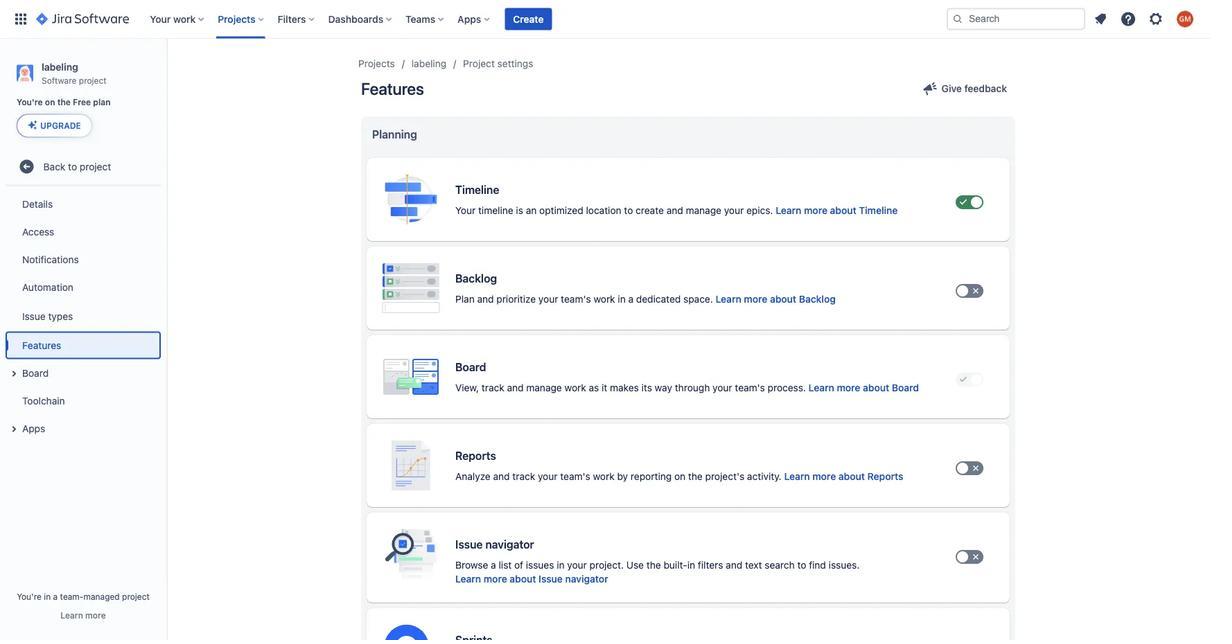 Task type: locate. For each thing, give the bounding box(es) containing it.
0 horizontal spatial timeline
[[456, 183, 500, 197]]

plan and prioritize your team's work in a dedicated space. learn more about backlog
[[456, 294, 836, 305]]

2 horizontal spatial issue
[[539, 574, 563, 585]]

0 horizontal spatial backlog
[[456, 272, 497, 285]]

your
[[150, 13, 171, 25], [456, 205, 476, 216]]

2 you're from the top
[[17, 592, 42, 602]]

of
[[515, 560, 524, 571]]

1 vertical spatial manage
[[527, 382, 562, 394]]

manage
[[686, 205, 722, 216], [527, 382, 562, 394]]

0 horizontal spatial issue
[[22, 311, 46, 322]]

1 horizontal spatial a
[[491, 560, 496, 571]]

the
[[57, 98, 71, 107], [689, 471, 703, 483], [647, 560, 661, 571]]

you're in a team-managed project
[[17, 592, 150, 602]]

learn right space.
[[716, 294, 742, 305]]

apps right teams dropdown button
[[458, 13, 481, 25]]

projects
[[218, 13, 256, 25], [359, 58, 395, 69]]

the right the use
[[647, 560, 661, 571]]

your left timeline
[[456, 205, 476, 216]]

navigator inside browse a list of issues in your project. use the built-in filters and text search to find issues. learn more about issue navigator
[[566, 574, 609, 585]]

create button
[[505, 8, 552, 30]]

activity.
[[747, 471, 782, 483]]

learn right activity.
[[785, 471, 810, 483]]

on right the reporting
[[675, 471, 686, 483]]

banner containing your work
[[0, 0, 1211, 39]]

1 you're from the top
[[17, 98, 43, 107]]

in left "team-"
[[44, 592, 51, 602]]

learn down "team-"
[[61, 611, 83, 621]]

list
[[499, 560, 512, 571]]

to left find
[[798, 560, 807, 571]]

filters
[[278, 13, 306, 25]]

more down managed
[[85, 611, 106, 621]]

in left the filters
[[688, 560, 696, 571]]

navigator down "project."
[[566, 574, 609, 585]]

0 horizontal spatial to
[[68, 161, 77, 172]]

1 vertical spatial you're
[[17, 592, 42, 602]]

work left as
[[565, 382, 586, 394]]

projects left the 'filters'
[[218, 13, 256, 25]]

project's
[[706, 471, 745, 483]]

learn more
[[61, 611, 106, 621]]

plan
[[456, 294, 475, 305]]

automation
[[22, 281, 73, 293]]

way
[[655, 382, 673, 394]]

more inside browse a list of issues in your project. use the built-in filters and text search to find issues. learn more about issue navigator
[[484, 574, 507, 585]]

issue types
[[22, 311, 73, 322]]

group containing details
[[6, 186, 161, 447]]

2 horizontal spatial the
[[689, 471, 703, 483]]

projects for projects dropdown button
[[218, 13, 256, 25]]

1 vertical spatial backlog
[[799, 294, 836, 305]]

0 horizontal spatial a
[[53, 592, 58, 602]]

0 horizontal spatial labeling
[[42, 61, 78, 72]]

your up sidebar navigation icon
[[150, 13, 171, 25]]

1 horizontal spatial labeling
[[412, 58, 447, 69]]

notifications image
[[1093, 11, 1110, 27]]

view, track and manage work as it makes its way through your team's process. learn more about board
[[456, 382, 920, 394]]

0 vertical spatial your
[[150, 13, 171, 25]]

group
[[6, 186, 161, 447]]

reports
[[456, 450, 496, 463], [868, 471, 904, 483]]

your for your timeline is an optimized location to create and manage your epics. learn more about timeline
[[456, 205, 476, 216]]

project for labeling software project
[[79, 75, 107, 85]]

1 vertical spatial features
[[22, 340, 61, 351]]

to right back
[[68, 161, 77, 172]]

you're up 'upgrade' "button"
[[17, 98, 43, 107]]

track right view,
[[482, 382, 505, 394]]

0 horizontal spatial apps
[[22, 423, 45, 434]]

1 horizontal spatial projects
[[359, 58, 395, 69]]

project up "details" link
[[80, 161, 111, 172]]

your
[[724, 205, 744, 216], [539, 294, 559, 305], [713, 382, 733, 394], [538, 471, 558, 483], [567, 560, 587, 571]]

your work button
[[146, 8, 210, 30]]

1 vertical spatial the
[[689, 471, 703, 483]]

toolchain link
[[6, 387, 161, 415]]

0 horizontal spatial navigator
[[486, 538, 534, 552]]

issue down 'issues'
[[539, 574, 563, 585]]

features inside group
[[22, 340, 61, 351]]

a
[[629, 294, 634, 305], [491, 560, 496, 571], [53, 592, 58, 602]]

apps button
[[454, 8, 495, 30]]

work inside popup button
[[173, 13, 196, 25]]

more right epics.
[[804, 205, 828, 216]]

1 vertical spatial your
[[456, 205, 476, 216]]

features
[[361, 79, 424, 98], [22, 340, 61, 351]]

manage right create
[[686, 205, 722, 216]]

0 horizontal spatial projects
[[218, 13, 256, 25]]

notifications link
[[6, 246, 161, 273]]

1 horizontal spatial track
[[513, 471, 535, 483]]

1 vertical spatial projects
[[359, 58, 395, 69]]

apps
[[458, 13, 481, 25], [22, 423, 45, 434]]

upgrade
[[40, 121, 81, 131]]

0 vertical spatial track
[[482, 382, 505, 394]]

labeling for labeling
[[412, 58, 447, 69]]

the left "free"
[[57, 98, 71, 107]]

project up plan
[[79, 75, 107, 85]]

1 horizontal spatial navigator
[[566, 574, 609, 585]]

to
[[68, 161, 77, 172], [624, 205, 633, 216], [798, 560, 807, 571]]

team's
[[561, 294, 591, 305], [735, 382, 765, 394], [560, 471, 591, 483]]

apps down toolchain
[[22, 423, 45, 434]]

and left text
[[726, 560, 743, 571]]

the left project's
[[689, 471, 703, 483]]

work up sidebar navigation icon
[[173, 13, 196, 25]]

learn more button
[[61, 610, 106, 621]]

to inside browse a list of issues in your project. use the built-in filters and text search to find issues. learn more about issue navigator
[[798, 560, 807, 571]]

more
[[804, 205, 828, 216], [744, 294, 768, 305], [837, 382, 861, 394], [813, 471, 836, 483], [484, 574, 507, 585], [85, 611, 106, 621]]

navigator up list
[[486, 538, 534, 552]]

0 vertical spatial manage
[[686, 205, 722, 216]]

team's for backlog
[[561, 294, 591, 305]]

labeling
[[412, 58, 447, 69], [42, 61, 78, 72]]

1 vertical spatial on
[[675, 471, 686, 483]]

work left the by
[[593, 471, 615, 483]]

2 vertical spatial the
[[647, 560, 661, 571]]

you're left "team-"
[[17, 592, 42, 602]]

automation link
[[6, 273, 161, 301]]

1 horizontal spatial reports
[[868, 471, 904, 483]]

2 horizontal spatial to
[[798, 560, 807, 571]]

0 vertical spatial team's
[[561, 294, 591, 305]]

0 horizontal spatial your
[[150, 13, 171, 25]]

0 vertical spatial the
[[57, 98, 71, 107]]

and right create
[[667, 205, 684, 216]]

the for reports
[[689, 471, 703, 483]]

1 vertical spatial track
[[513, 471, 535, 483]]

projects down dashboards 'popup button'
[[359, 58, 395, 69]]

timeline
[[456, 183, 500, 197], [859, 205, 898, 216]]

0 vertical spatial you're
[[17, 98, 43, 107]]

view,
[[456, 382, 479, 394]]

0 horizontal spatial reports
[[456, 450, 496, 463]]

to left create
[[624, 205, 633, 216]]

1 horizontal spatial timeline
[[859, 205, 898, 216]]

you're for you're on the free plan
[[17, 98, 43, 107]]

banner
[[0, 0, 1211, 39]]

your inside "your work" popup button
[[150, 13, 171, 25]]

1 horizontal spatial features
[[361, 79, 424, 98]]

learn inside button
[[61, 611, 83, 621]]

issue inside issue types link
[[22, 311, 46, 322]]

1 vertical spatial project
[[80, 161, 111, 172]]

0 vertical spatial navigator
[[486, 538, 534, 552]]

1 horizontal spatial manage
[[686, 205, 722, 216]]

2 vertical spatial issue
[[539, 574, 563, 585]]

0 vertical spatial a
[[629, 294, 634, 305]]

and
[[667, 205, 684, 216], [477, 294, 494, 305], [507, 382, 524, 394], [493, 471, 510, 483], [726, 560, 743, 571]]

1 vertical spatial a
[[491, 560, 496, 571]]

access
[[22, 226, 54, 237]]

work left dedicated
[[594, 294, 616, 305]]

track right the "analyze"
[[513, 471, 535, 483]]

1 vertical spatial to
[[624, 205, 633, 216]]

and inside browse a list of issues in your project. use the built-in filters and text search to find issues. learn more about issue navigator
[[726, 560, 743, 571]]

0 vertical spatial features
[[361, 79, 424, 98]]

your timeline is an optimized location to create and manage your epics. learn more about timeline
[[456, 205, 898, 216]]

expand image
[[6, 421, 22, 438]]

1 horizontal spatial apps
[[458, 13, 481, 25]]

2 vertical spatial project
[[122, 592, 150, 602]]

project settings link
[[463, 55, 534, 72]]

it
[[602, 382, 608, 394]]

a left "team-"
[[53, 592, 58, 602]]

issue navigator
[[456, 538, 534, 552]]

a left dedicated
[[629, 294, 634, 305]]

dashboards
[[328, 13, 384, 25]]

1 horizontal spatial board
[[456, 361, 486, 374]]

about
[[830, 205, 857, 216], [770, 294, 797, 305], [863, 382, 890, 394], [839, 471, 865, 483], [510, 574, 536, 585]]

optimized
[[540, 205, 584, 216]]

learn right the process.
[[809, 382, 835, 394]]

0 vertical spatial backlog
[[456, 272, 497, 285]]

reporting
[[631, 471, 672, 483]]

details link
[[6, 190, 161, 218]]

appswitcher icon image
[[12, 11, 29, 27]]

jira software image
[[36, 11, 129, 27], [36, 11, 129, 27]]

give feedback button
[[914, 78, 1016, 100]]

teams button
[[402, 8, 449, 30]]

team's left the by
[[560, 471, 591, 483]]

0 vertical spatial apps
[[458, 13, 481, 25]]

manage left as
[[527, 382, 562, 394]]

learn down the browse
[[456, 574, 481, 585]]

project inside labeling software project
[[79, 75, 107, 85]]

the inside browse a list of issues in your project. use the built-in filters and text search to find issues. learn more about issue navigator
[[647, 560, 661, 571]]

learn
[[776, 205, 802, 216], [716, 294, 742, 305], [809, 382, 835, 394], [785, 471, 810, 483], [456, 574, 481, 585], [61, 611, 83, 621]]

in right 'issues'
[[557, 560, 565, 571]]

labeling down teams dropdown button
[[412, 58, 447, 69]]

find
[[809, 560, 827, 571]]

1 vertical spatial apps
[[22, 423, 45, 434]]

projects inside dropdown button
[[218, 13, 256, 25]]

1 vertical spatial timeline
[[859, 205, 898, 216]]

issue left types
[[22, 311, 46, 322]]

project
[[79, 75, 107, 85], [80, 161, 111, 172], [122, 592, 150, 602]]

board
[[456, 361, 486, 374], [22, 367, 49, 379], [892, 382, 920, 394]]

0 vertical spatial issue
[[22, 311, 46, 322]]

team's left the process.
[[735, 382, 765, 394]]

features down issue types
[[22, 340, 61, 351]]

0 horizontal spatial board
[[22, 367, 49, 379]]

your inside browse a list of issues in your project. use the built-in filters and text search to find issues. learn more about issue navigator
[[567, 560, 587, 571]]

apps inside popup button
[[458, 13, 481, 25]]

1 horizontal spatial your
[[456, 205, 476, 216]]

1 vertical spatial reports
[[868, 471, 904, 483]]

prioritize
[[497, 294, 536, 305]]

features down "projects" link on the top left of the page
[[361, 79, 424, 98]]

0 horizontal spatial features
[[22, 340, 61, 351]]

1 vertical spatial navigator
[[566, 574, 609, 585]]

you're
[[17, 98, 43, 107], [17, 592, 42, 602]]

more down list
[[484, 574, 507, 585]]

on up 'upgrade' "button"
[[45, 98, 55, 107]]

learn more about board button
[[809, 381, 920, 395]]

0 vertical spatial projects
[[218, 13, 256, 25]]

1 horizontal spatial issue
[[456, 538, 483, 552]]

backlog
[[456, 272, 497, 285], [799, 294, 836, 305]]

more right space.
[[744, 294, 768, 305]]

primary element
[[8, 0, 947, 38]]

team's right prioritize
[[561, 294, 591, 305]]

labeling inside labeling software project
[[42, 61, 78, 72]]

1 horizontal spatial the
[[647, 560, 661, 571]]

2 vertical spatial team's
[[560, 471, 591, 483]]

issues
[[526, 560, 554, 571]]

navigator
[[486, 538, 534, 552], [566, 574, 609, 585]]

project.
[[590, 560, 624, 571]]

project right managed
[[122, 592, 150, 602]]

issue
[[22, 311, 46, 322], [456, 538, 483, 552], [539, 574, 563, 585]]

2 vertical spatial a
[[53, 592, 58, 602]]

help image
[[1121, 11, 1137, 27]]

0 vertical spatial on
[[45, 98, 55, 107]]

0 horizontal spatial manage
[[527, 382, 562, 394]]

track
[[482, 382, 505, 394], [513, 471, 535, 483]]

issue up the browse
[[456, 538, 483, 552]]

2 horizontal spatial a
[[629, 294, 634, 305]]

0 horizontal spatial track
[[482, 382, 505, 394]]

labeling up "software"
[[42, 61, 78, 72]]

1 vertical spatial issue
[[456, 538, 483, 552]]

0 vertical spatial project
[[79, 75, 107, 85]]

create
[[636, 205, 664, 216]]

more inside learn more button
[[85, 611, 106, 621]]

settings
[[498, 58, 534, 69]]

labeling for labeling software project
[[42, 61, 78, 72]]

2 vertical spatial to
[[798, 560, 807, 571]]

a left list
[[491, 560, 496, 571]]

is
[[516, 205, 524, 216]]



Task type: vqa. For each thing, say whether or not it's contained in the screenshot.


Task type: describe. For each thing, give the bounding box(es) containing it.
learn more about reports button
[[785, 470, 904, 484]]

managed
[[84, 592, 120, 602]]

give
[[942, 83, 962, 94]]

browse a list of issues in your project. use the built-in filters and text search to find issues. learn more about issue navigator
[[456, 560, 860, 585]]

location
[[586, 205, 622, 216]]

issue for issue navigator
[[456, 538, 483, 552]]

epics.
[[747, 205, 774, 216]]

filters button
[[274, 8, 320, 30]]

features link
[[6, 332, 161, 359]]

1 horizontal spatial on
[[675, 471, 686, 483]]

built-
[[664, 560, 688, 571]]

about inside browse a list of issues in your project. use the built-in filters and text search to find issues. learn more about issue navigator
[[510, 574, 536, 585]]

0 vertical spatial reports
[[456, 450, 496, 463]]

and right the "analyze"
[[493, 471, 510, 483]]

access link
[[6, 218, 161, 246]]

notifications
[[22, 254, 79, 265]]

0 horizontal spatial on
[[45, 98, 55, 107]]

learn more about timeline button
[[776, 204, 898, 218]]

apps button
[[6, 415, 161, 443]]

filters
[[698, 560, 724, 571]]

back to project
[[43, 161, 111, 172]]

learn right epics.
[[776, 205, 802, 216]]

team-
[[60, 592, 84, 602]]

a inside browse a list of issues in your project. use the built-in filters and text search to find issues. learn more about issue navigator
[[491, 560, 496, 571]]

analyze and track your team's work by reporting on the project's activity. learn more about reports
[[456, 471, 904, 483]]

project settings
[[463, 58, 534, 69]]

projects button
[[214, 8, 270, 30]]

by
[[618, 471, 628, 483]]

details
[[22, 198, 53, 210]]

your work
[[150, 13, 196, 25]]

Search field
[[947, 8, 1086, 30]]

1 horizontal spatial to
[[624, 205, 633, 216]]

your for your work
[[150, 13, 171, 25]]

sidebar navigation image
[[151, 55, 182, 83]]

issue types link
[[6, 301, 161, 332]]

project
[[463, 58, 495, 69]]

process.
[[768, 382, 806, 394]]

dashboards button
[[324, 8, 397, 30]]

browse
[[456, 560, 488, 571]]

learn more about issue navigator button
[[456, 573, 609, 587]]

the for issue navigator
[[647, 560, 661, 571]]

issue for issue types
[[22, 311, 46, 322]]

timeline
[[478, 205, 514, 216]]

learn inside browse a list of issues in your project. use the built-in filters and text search to find issues. learn more about issue navigator
[[456, 574, 481, 585]]

expand image
[[6, 366, 22, 382]]

its
[[642, 382, 652, 394]]

2 horizontal spatial board
[[892, 382, 920, 394]]

projects link
[[359, 55, 395, 72]]

software
[[42, 75, 77, 85]]

search
[[765, 560, 795, 571]]

teams
[[406, 13, 436, 25]]

issue inside browse a list of issues in your project. use the built-in filters and text search to find issues. learn more about issue navigator
[[539, 574, 563, 585]]

upgrade button
[[17, 115, 91, 137]]

back
[[43, 161, 65, 172]]

0 vertical spatial timeline
[[456, 183, 500, 197]]

1 vertical spatial team's
[[735, 382, 765, 394]]

and right view,
[[507, 382, 524, 394]]

create
[[513, 13, 544, 25]]

0 vertical spatial to
[[68, 161, 77, 172]]

settings image
[[1148, 11, 1165, 27]]

labeling software project
[[42, 61, 107, 85]]

apps inside button
[[22, 423, 45, 434]]

an
[[526, 205, 537, 216]]

give feedback
[[942, 83, 1008, 94]]

labeling link
[[412, 55, 447, 72]]

search image
[[953, 14, 964, 25]]

analyze
[[456, 471, 491, 483]]

makes
[[610, 382, 639, 394]]

text
[[745, 560, 762, 571]]

plan
[[93, 98, 111, 107]]

your profile and settings image
[[1177, 11, 1194, 27]]

dedicated
[[637, 294, 681, 305]]

space.
[[684, 294, 713, 305]]

learn more about backlog button
[[716, 293, 836, 307]]

as
[[589, 382, 599, 394]]

through
[[675, 382, 710, 394]]

issues.
[[829, 560, 860, 571]]

more right the process.
[[837, 382, 861, 394]]

board button
[[6, 359, 161, 387]]

projects for "projects" link on the top left of the page
[[359, 58, 395, 69]]

toolchain
[[22, 395, 65, 407]]

feedback
[[965, 83, 1008, 94]]

you're on the free plan
[[17, 98, 111, 107]]

and right plan at top left
[[477, 294, 494, 305]]

1 horizontal spatial backlog
[[799, 294, 836, 305]]

use
[[627, 560, 644, 571]]

in left dedicated
[[618, 294, 626, 305]]

more right activity.
[[813, 471, 836, 483]]

planning
[[372, 128, 417, 141]]

team's for reports
[[560, 471, 591, 483]]

back to project link
[[6, 153, 161, 181]]

free
[[73, 98, 91, 107]]

project for back to project
[[80, 161, 111, 172]]

0 horizontal spatial the
[[57, 98, 71, 107]]

types
[[48, 311, 73, 322]]

you're for you're in a team-managed project
[[17, 592, 42, 602]]

board inside "button"
[[22, 367, 49, 379]]



